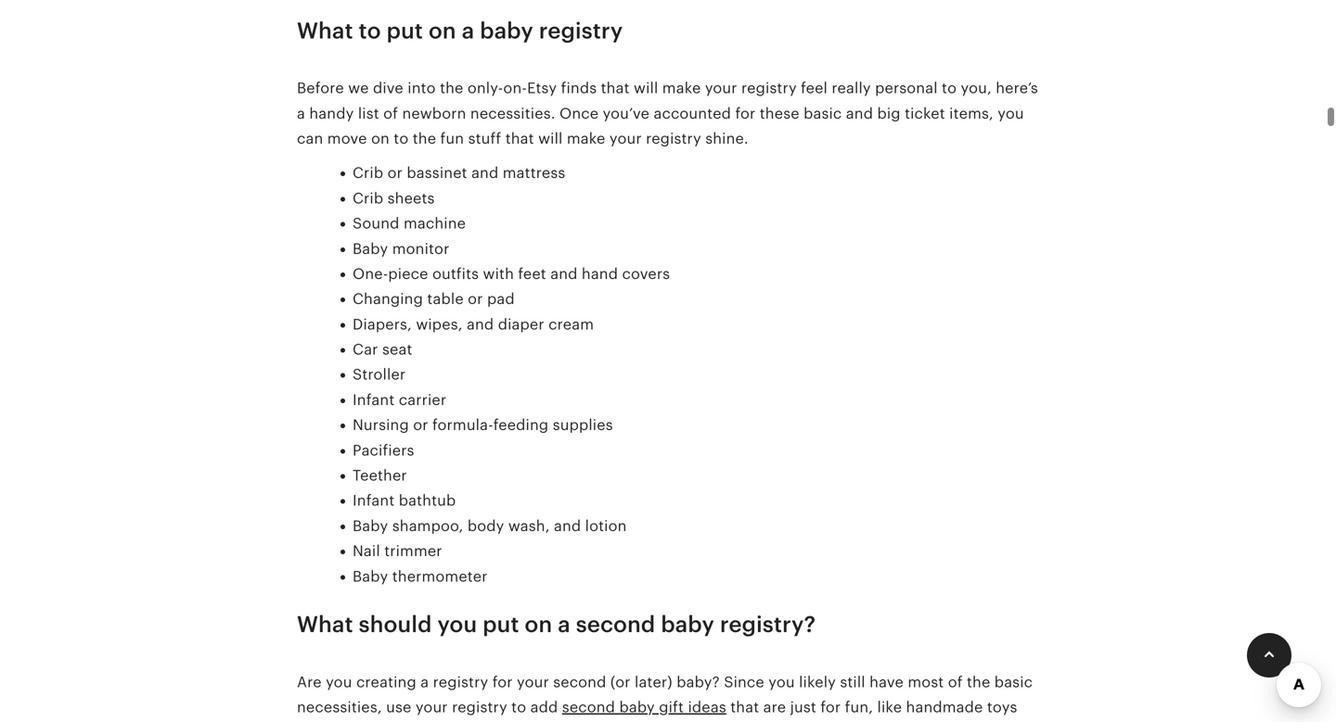 Task type: vqa. For each thing, say whether or not it's contained in the screenshot.
Before
yes



Task type: locate. For each thing, give the bounding box(es) containing it.
and down really
[[846, 105, 873, 122]]

1 vertical spatial baby
[[353, 518, 388, 535]]

baby up nail
[[353, 518, 388, 535]]

2 horizontal spatial that
[[730, 700, 759, 716]]

basic up "toys"
[[994, 674, 1033, 691]]

the down "newborn"
[[413, 130, 436, 147]]

make
[[662, 80, 701, 97], [567, 130, 605, 147]]

1 vertical spatial of
[[948, 674, 963, 691]]

2 horizontal spatial the
[[967, 674, 990, 691]]

0 vertical spatial of
[[383, 105, 398, 122]]

nail
[[353, 543, 380, 560]]

your up add
[[517, 674, 549, 691]]

baby down the "later)"
[[619, 700, 655, 716]]

you up the are
[[768, 674, 795, 691]]

registry up finds
[[539, 18, 623, 43]]

0 vertical spatial baby
[[353, 241, 388, 257]]

1 vertical spatial the
[[413, 130, 436, 147]]

once
[[559, 105, 599, 122]]

what up 'before'
[[297, 18, 353, 43]]

can
[[297, 130, 323, 147]]

changing
[[353, 291, 423, 308]]

of up the handmade
[[948, 674, 963, 691]]

to inside are you creating a registry for your second (or later) baby? since you likely still have most of the basic necessities, use your registry to add
[[511, 700, 526, 716]]

really
[[832, 80, 871, 97]]

2 horizontal spatial on
[[525, 612, 552, 638]]

later)
[[635, 674, 672, 691]]

a up add
[[558, 612, 570, 638]]

here's
[[996, 80, 1038, 97]]

infant down teether
[[353, 493, 395, 510]]

0 horizontal spatial of
[[383, 105, 398, 122]]

1 horizontal spatial that
[[601, 80, 630, 97]]

2 vertical spatial second
[[562, 700, 615, 716]]

(or
[[610, 674, 631, 691]]

basic
[[804, 105, 842, 122], [994, 674, 1033, 691]]

crib up the sound
[[353, 190, 383, 207]]

lotion
[[585, 518, 627, 535]]

on inside before we dive into the only-on-etsy finds that will make your registry feel really personal to you, here's a handy list of newborn necessities. once you've accounted for these basic and big ticket items, you can move on to the fun stuff that will make your registry shine.
[[371, 130, 390, 147]]

hand
[[582, 266, 618, 282]]

the right the into
[[440, 80, 463, 97]]

supplies
[[553, 417, 613, 434]]

bassinet
[[407, 165, 467, 182]]

1 horizontal spatial basic
[[994, 674, 1033, 691]]

registry
[[539, 18, 623, 43], [741, 80, 797, 97], [646, 130, 701, 147], [433, 674, 488, 691], [452, 700, 507, 716]]

to
[[359, 18, 381, 43], [942, 80, 957, 97], [394, 130, 409, 147], [511, 700, 526, 716]]

that
[[601, 80, 630, 97], [505, 130, 534, 147], [730, 700, 759, 716]]

with
[[483, 266, 514, 282]]

most
[[908, 674, 944, 691]]

handy
[[309, 105, 354, 122]]

a inside are you creating a registry for your second (or later) baby? since you likely still have most of the basic necessities, use your registry to add
[[421, 674, 429, 691]]

1 vertical spatial on
[[371, 130, 390, 147]]

baby up on-
[[480, 18, 533, 43]]

0 vertical spatial for
[[735, 105, 756, 122]]

baby
[[353, 241, 388, 257], [353, 518, 388, 535], [353, 569, 388, 585]]

into
[[408, 80, 436, 97]]

what up are
[[297, 612, 353, 638]]

table
[[427, 291, 464, 308]]

0 vertical spatial what
[[297, 18, 353, 43]]

1 horizontal spatial or
[[413, 417, 428, 434]]

accounted
[[654, 105, 731, 122]]

registry left add
[[452, 700, 507, 716]]

1 horizontal spatial will
[[634, 80, 658, 97]]

shine.
[[705, 130, 749, 147]]

put
[[387, 18, 423, 43], [483, 612, 519, 638]]

sheets
[[387, 190, 435, 207]]

the inside are you creating a registry for your second (or later) baby? since you likely still have most of the basic necessities, use your registry to add
[[967, 674, 990, 691]]

a up the only-
[[462, 18, 474, 43]]

registry right "creating"
[[433, 674, 488, 691]]

on down list
[[371, 130, 390, 147]]

basic inside before we dive into the only-on-etsy finds that will make your registry feel really personal to you, here's a handy list of newborn necessities. once you've accounted for these basic and big ticket items, you can move on to the fun stuff that will make your registry shine.
[[804, 105, 842, 122]]

1 horizontal spatial make
[[662, 80, 701, 97]]

0 vertical spatial baby
[[480, 18, 533, 43]]

put down thermometer
[[483, 612, 519, 638]]

will up you've
[[634, 80, 658, 97]]

1 vertical spatial baby
[[661, 612, 714, 638]]

of right list
[[383, 105, 398, 122]]

big
[[877, 105, 901, 122]]

1 horizontal spatial for
[[735, 105, 756, 122]]

of
[[383, 105, 398, 122], [948, 674, 963, 691]]

the
[[440, 80, 463, 97], [413, 130, 436, 147], [967, 674, 990, 691]]

or left the pad
[[468, 291, 483, 308]]

you
[[998, 105, 1024, 122], [437, 612, 477, 638], [326, 674, 352, 691], [768, 674, 795, 691]]

0 vertical spatial on
[[429, 18, 456, 43]]

creating
[[356, 674, 416, 691]]

make up accounted at top
[[662, 80, 701, 97]]

that down necessities.
[[505, 130, 534, 147]]

baby
[[480, 18, 533, 43], [661, 612, 714, 638], [619, 700, 655, 716]]

basic down feel
[[804, 105, 842, 122]]

0 horizontal spatial on
[[371, 130, 390, 147]]

2 what from the top
[[297, 612, 353, 638]]

2 horizontal spatial or
[[468, 291, 483, 308]]

0 vertical spatial crib
[[353, 165, 383, 182]]

0 vertical spatial will
[[634, 80, 658, 97]]

that are just for fun, like handmade toys
[[297, 700, 1022, 723]]

on
[[429, 18, 456, 43], [371, 130, 390, 147], [525, 612, 552, 638]]

1 horizontal spatial the
[[440, 80, 463, 97]]

2 vertical spatial baby
[[353, 569, 388, 585]]

second inside are you creating a registry for your second (or later) baby? since you likely still have most of the basic necessities, use your registry to add
[[553, 674, 606, 691]]

0 horizontal spatial for
[[492, 674, 513, 691]]

for inside before we dive into the only-on-etsy finds that will make your registry feel really personal to you, here's a handy list of newborn necessities. once you've accounted for these basic and big ticket items, you can move on to the fun stuff that will make your registry shine.
[[735, 105, 756, 122]]

for right the just
[[820, 700, 841, 716]]

basic inside are you creating a registry for your second (or later) baby? since you likely still have most of the basic necessities, use your registry to add
[[994, 674, 1033, 691]]

2 horizontal spatial for
[[820, 700, 841, 716]]

0 vertical spatial or
[[387, 165, 403, 182]]

that up you've
[[601, 80, 630, 97]]

2 vertical spatial on
[[525, 612, 552, 638]]

still
[[840, 674, 865, 691]]

1 vertical spatial crib
[[353, 190, 383, 207]]

and down the pad
[[467, 316, 494, 333]]

2 horizontal spatial baby
[[661, 612, 714, 638]]

nursing
[[353, 417, 409, 434]]

a
[[462, 18, 474, 43], [297, 105, 305, 122], [558, 612, 570, 638], [421, 674, 429, 691]]

fun,
[[845, 700, 873, 716]]

2 vertical spatial the
[[967, 674, 990, 691]]

covers
[[622, 266, 670, 282]]

1 vertical spatial for
[[492, 674, 513, 691]]

0 vertical spatial that
[[601, 80, 630, 97]]

1 vertical spatial basic
[[994, 674, 1033, 691]]

your right use
[[416, 700, 448, 716]]

0 horizontal spatial make
[[567, 130, 605, 147]]

of inside are you creating a registry for your second (or later) baby? since you likely still have most of the basic necessities, use your registry to add
[[948, 674, 963, 691]]

list
[[358, 105, 379, 122]]

we
[[348, 80, 369, 97]]

0 vertical spatial basic
[[804, 105, 842, 122]]

1 vertical spatial or
[[468, 291, 483, 308]]

1 baby from the top
[[353, 241, 388, 257]]

second down (or
[[562, 700, 615, 716]]

for down the what should you put on a second baby registry?
[[492, 674, 513, 691]]

0 horizontal spatial basic
[[804, 105, 842, 122]]

second up (or
[[576, 612, 655, 638]]

to left add
[[511, 700, 526, 716]]

for
[[735, 105, 756, 122], [492, 674, 513, 691], [820, 700, 841, 716]]

1 what from the top
[[297, 18, 353, 43]]

second
[[576, 612, 655, 638], [553, 674, 606, 691], [562, 700, 615, 716]]

feel
[[801, 80, 828, 97]]

for up shine.
[[735, 105, 756, 122]]

put up dive
[[387, 18, 423, 43]]

you down here's
[[998, 105, 1024, 122]]

likely
[[799, 674, 836, 691]]

infant down stroller
[[353, 392, 395, 409]]

wipes,
[[416, 316, 463, 333]]

crib down move at the left of page
[[353, 165, 383, 182]]

ticket
[[905, 105, 945, 122]]

1 vertical spatial what
[[297, 612, 353, 638]]

on up the into
[[429, 18, 456, 43]]

teether
[[353, 468, 407, 484]]

registry?
[[720, 612, 816, 638]]

car
[[353, 341, 378, 358]]

for inside are you creating a registry for your second (or later) baby? since you likely still have most of the basic necessities, use your registry to add
[[492, 674, 513, 691]]

you inside before we dive into the only-on-etsy finds that will make your registry feel really personal to you, here's a handy list of newborn necessities. once you've accounted for these basic and big ticket items, you can move on to the fun stuff that will make your registry shine.
[[998, 105, 1024, 122]]

and
[[846, 105, 873, 122], [471, 165, 499, 182], [550, 266, 578, 282], [467, 316, 494, 333], [554, 518, 581, 535]]

a up can
[[297, 105, 305, 122]]

one-
[[353, 266, 388, 282]]

2 vertical spatial that
[[730, 700, 759, 716]]

or up sheets
[[387, 165, 403, 182]]

thermometer
[[392, 569, 488, 585]]

1 horizontal spatial of
[[948, 674, 963, 691]]

second left (or
[[553, 674, 606, 691]]

baby up the one-
[[353, 241, 388, 257]]

1 vertical spatial second
[[553, 674, 606, 691]]

will down once
[[538, 130, 563, 147]]

0 horizontal spatial will
[[538, 130, 563, 147]]

a inside before we dive into the only-on-etsy finds that will make your registry feel really personal to you, here's a handy list of newborn necessities. once you've accounted for these basic and big ticket items, you can move on to the fun stuff that will make your registry shine.
[[297, 105, 305, 122]]

registry down accounted at top
[[646, 130, 701, 147]]

1 horizontal spatial on
[[429, 18, 456, 43]]

0 horizontal spatial put
[[387, 18, 423, 43]]

a right "creating"
[[421, 674, 429, 691]]

on up add
[[525, 612, 552, 638]]

1 horizontal spatial put
[[483, 612, 519, 638]]

0 vertical spatial infant
[[353, 392, 395, 409]]

baby down nail
[[353, 569, 388, 585]]

1 vertical spatial infant
[[353, 493, 395, 510]]

1 horizontal spatial baby
[[619, 700, 655, 716]]

stroller
[[353, 367, 406, 383]]

your
[[705, 80, 737, 97], [609, 130, 642, 147], [517, 674, 549, 691], [416, 700, 448, 716]]

baby?
[[677, 674, 720, 691]]

finds
[[561, 80, 597, 97]]

0 horizontal spatial that
[[505, 130, 534, 147]]

or down carrier
[[413, 417, 428, 434]]

baby up baby?
[[661, 612, 714, 638]]

the up "toys"
[[967, 674, 990, 691]]

what
[[297, 18, 353, 43], [297, 612, 353, 638]]

2 vertical spatial for
[[820, 700, 841, 716]]

0 horizontal spatial or
[[387, 165, 403, 182]]

2 vertical spatial baby
[[619, 700, 655, 716]]

make down once
[[567, 130, 605, 147]]

that down since
[[730, 700, 759, 716]]



Task type: describe. For each thing, give the bounding box(es) containing it.
seat
[[382, 341, 412, 358]]

1 infant from the top
[[353, 392, 395, 409]]

move
[[327, 130, 367, 147]]

what for what to put on a baby registry
[[297, 18, 353, 43]]

and right feet
[[550, 266, 578, 282]]

second baby gift ideas
[[562, 700, 726, 716]]

these
[[760, 105, 799, 122]]

before we dive into the only-on-etsy finds that will make your registry feel really personal to you, here's a handy list of newborn necessities. once you've accounted for these basic and big ticket items, you can move on to the fun stuff that will make your registry shine.
[[297, 80, 1038, 147]]

trimmer
[[384, 543, 442, 560]]

piece
[[388, 266, 428, 282]]

since
[[724, 674, 764, 691]]

diapers,
[[353, 316, 412, 333]]

2 vertical spatial or
[[413, 417, 428, 434]]

feet
[[518, 266, 546, 282]]

toys
[[987, 700, 1017, 716]]

you up necessities,
[[326, 674, 352, 691]]

and down "stuff"
[[471, 165, 499, 182]]

1 crib from the top
[[353, 165, 383, 182]]

pacifiers
[[353, 442, 414, 459]]

necessities,
[[297, 700, 382, 716]]

feeding
[[493, 417, 549, 434]]

1 vertical spatial will
[[538, 130, 563, 147]]

fun
[[440, 130, 464, 147]]

formula-
[[432, 417, 493, 434]]

machine
[[404, 215, 466, 232]]

like
[[877, 700, 902, 716]]

gift
[[659, 700, 684, 716]]

bathtub
[[399, 493, 456, 510]]

dive
[[373, 80, 403, 97]]

body
[[467, 518, 504, 535]]

you down thermometer
[[437, 612, 477, 638]]

2 infant from the top
[[353, 493, 395, 510]]

what for what should you put on a second baby registry?
[[297, 612, 353, 638]]

2 crib from the top
[[353, 190, 383, 207]]

stuff
[[468, 130, 501, 147]]

cream
[[548, 316, 594, 333]]

of inside before we dive into the only-on-etsy finds that will make your registry feel really personal to you, here's a handy list of newborn necessities. once you've accounted for these basic and big ticket items, you can move on to the fun stuff that will make your registry shine.
[[383, 105, 398, 122]]

carrier
[[399, 392, 446, 409]]

wash,
[[508, 518, 550, 535]]

etsy
[[527, 80, 557, 97]]

0 vertical spatial put
[[387, 18, 423, 43]]

use
[[386, 700, 411, 716]]

3 baby from the top
[[353, 569, 388, 585]]

1 vertical spatial that
[[505, 130, 534, 147]]

to up we
[[359, 18, 381, 43]]

mattress
[[503, 165, 565, 182]]

ideas
[[688, 700, 726, 716]]

0 vertical spatial the
[[440, 80, 463, 97]]

your down you've
[[609, 130, 642, 147]]

to left you,
[[942, 80, 957, 97]]

0 horizontal spatial baby
[[480, 18, 533, 43]]

what to put on a baby registry
[[297, 18, 623, 43]]

that inside that are just for fun, like handmade toys
[[730, 700, 759, 716]]

newborn
[[402, 105, 466, 122]]

add
[[530, 700, 558, 716]]

you,
[[961, 80, 992, 97]]

just
[[790, 700, 816, 716]]

items,
[[949, 105, 994, 122]]

handmade
[[906, 700, 983, 716]]

before
[[297, 80, 344, 97]]

are
[[297, 674, 322, 691]]

necessities.
[[470, 105, 555, 122]]

for inside that are just for fun, like handmade toys
[[820, 700, 841, 716]]

and right wash,
[[554, 518, 581, 535]]

registry up "these"
[[741, 80, 797, 97]]

shampoo,
[[392, 518, 463, 535]]

personal
[[875, 80, 938, 97]]

and inside before we dive into the only-on-etsy finds that will make your registry feel really personal to you, here's a handy list of newborn necessities. once you've accounted for these basic and big ticket items, you can move on to the fun stuff that will make your registry shine.
[[846, 105, 873, 122]]

pad
[[487, 291, 515, 308]]

are you creating a registry for your second (or later) baby? since you likely still have most of the basic necessities, use your registry to add
[[297, 674, 1033, 716]]

diaper
[[498, 316, 544, 333]]

what should you put on a second baby registry?
[[297, 612, 816, 638]]

1 vertical spatial make
[[567, 130, 605, 147]]

monitor
[[392, 241, 449, 257]]

0 vertical spatial make
[[662, 80, 701, 97]]

crib or bassinet and mattress crib sheets sound machine baby monitor one-piece outfits with feet and hand covers changing table or pad diapers, wipes, and diaper cream car seat stroller infant carrier nursing or formula-feeding supplies pacifiers teether infant bathtub baby shampoo, body wash, and lotion nail trimmer baby thermometer
[[353, 165, 670, 585]]

your up accounted at top
[[705, 80, 737, 97]]

on-
[[503, 80, 527, 97]]

you've
[[603, 105, 650, 122]]

second baby gift ideas link
[[562, 700, 726, 716]]

0 vertical spatial second
[[576, 612, 655, 638]]

outfits
[[432, 266, 479, 282]]

to down "newborn"
[[394, 130, 409, 147]]

sound
[[353, 215, 399, 232]]

are
[[763, 700, 786, 716]]

only-
[[467, 80, 503, 97]]

0 horizontal spatial the
[[413, 130, 436, 147]]

1 vertical spatial put
[[483, 612, 519, 638]]

2 baby from the top
[[353, 518, 388, 535]]

have
[[869, 674, 904, 691]]

should
[[359, 612, 432, 638]]



